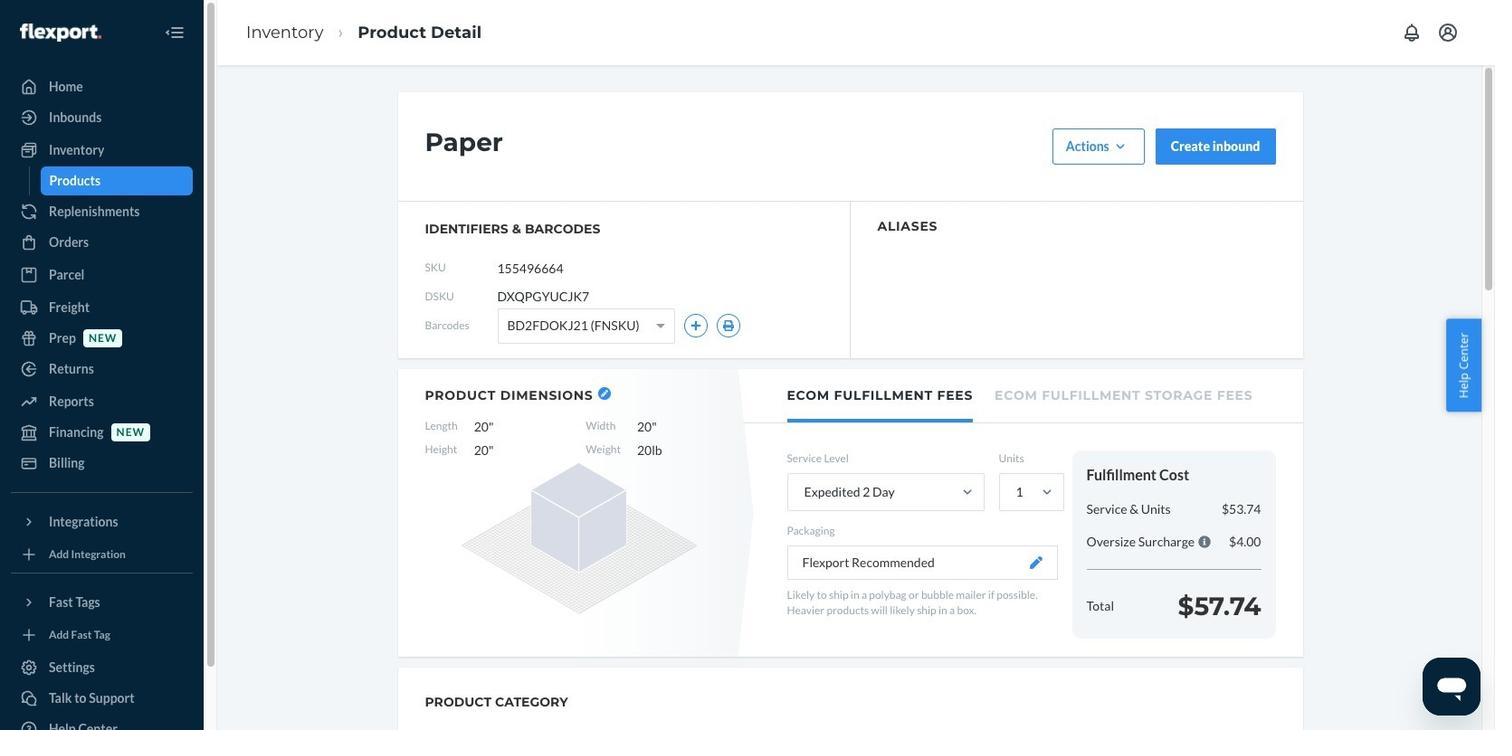Task type: vqa. For each thing, say whether or not it's contained in the screenshot.
info circle ICON
yes



Task type: locate. For each thing, give the bounding box(es) containing it.
1 horizontal spatial tab
[[995, 369, 1253, 419]]

pencil alt image
[[601, 390, 608, 398]]

tab list
[[744, 369, 1303, 424]]

open account menu image
[[1438, 22, 1460, 43]]

None text field
[[498, 251, 632, 285]]

pen image
[[1030, 557, 1043, 570]]

close navigation image
[[164, 22, 186, 43]]

info circle image
[[1199, 536, 1212, 548]]

2 tab from the left
[[995, 369, 1253, 419]]

tab
[[787, 369, 973, 423], [995, 369, 1253, 419]]

option
[[508, 311, 640, 341]]

0 horizontal spatial tab
[[787, 369, 973, 423]]



Task type: describe. For each thing, give the bounding box(es) containing it.
1 tab from the left
[[787, 369, 973, 423]]

flexport logo image
[[20, 23, 101, 41]]

breadcrumbs navigation
[[232, 6, 496, 59]]

print image
[[722, 321, 735, 331]]

plus image
[[690, 321, 701, 331]]

open notifications image
[[1402, 22, 1423, 43]]



